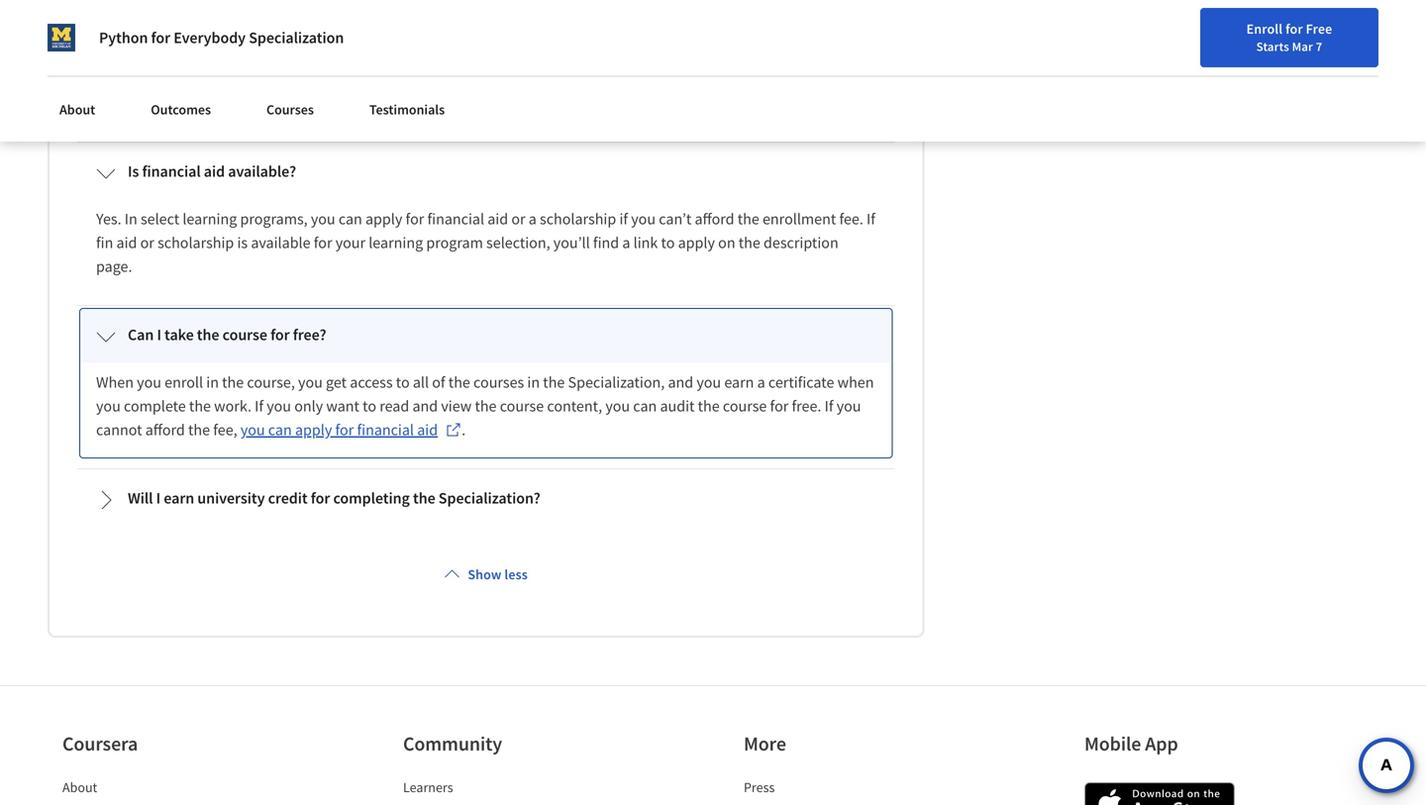 Task type: locate. For each thing, give the bounding box(es) containing it.
get inside yes! to get started, click the course card that interests you and enroll. you can enroll and complete the course to earn a shareable certificate, or you can audit it to view the course materials for free. when you subscribe to a course that is part of a specialization, you're automatically subscribed to the full specialization. visit your learner dashboard to track your progress.
[[144, 22, 165, 42]]

if right 'work.'
[[255, 396, 264, 416]]

specialization, inside yes! to get started, click the course card that interests you and enroll. you can enroll and complete the course to earn a shareable certificate, or you can audit it to view the course materials for free. when you subscribe to a course that is part of a specialization, you're automatically subscribed to the full specialization. visit your learner dashboard to track your progress.
[[154, 69, 251, 89]]

view down interests
[[376, 46, 407, 65]]

your
[[666, 69, 696, 89], [96, 93, 126, 113], [336, 233, 366, 253]]

1 vertical spatial of
[[432, 372, 445, 392]]

1 vertical spatial when
[[96, 372, 134, 392]]

2 horizontal spatial if
[[867, 209, 876, 229]]

1 horizontal spatial free.
[[792, 396, 822, 416]]

specialization,
[[154, 69, 251, 89], [568, 372, 665, 392]]

specialization
[[249, 28, 344, 48]]

financial up program
[[427, 209, 484, 229]]

specialization.
[[535, 69, 632, 89]]

1 vertical spatial free.
[[792, 396, 822, 416]]

0 vertical spatial i
[[157, 325, 161, 345]]

for down want
[[335, 420, 354, 440]]

1 horizontal spatial your
[[336, 233, 366, 253]]

you up visit
[[643, 46, 667, 65]]

earn up track
[[832, 22, 861, 42]]

about down "university of michigan" 'image'
[[59, 101, 95, 118]]

for inside dropdown button
[[311, 488, 330, 508]]

to right 'it'
[[359, 46, 373, 65]]

to down the materials
[[469, 69, 483, 89]]

dashboard
[[750, 69, 821, 89]]

when up visit
[[602, 46, 639, 65]]

if
[[867, 209, 876, 229], [255, 396, 264, 416], [825, 396, 834, 416]]

earn inside the when you enroll in the course, you get access to all of the courses in the specialization, and you earn a certificate when you complete the work. if you only want to read and view the course content, you can audit the course for free. if you cannot afford the fee,
[[724, 372, 754, 392]]

earn left "certificate"
[[724, 372, 754, 392]]

1 horizontal spatial earn
[[724, 372, 754, 392]]

2 horizontal spatial financial
[[427, 209, 484, 229]]

afford inside the when you enroll in the course, you get access to all of the courses in the specialization, and you earn a certificate when you complete the work. if you only want to read and view the course content, you can audit the course for free. if you cannot afford the fee,
[[145, 420, 185, 440]]

you
[[451, 22, 475, 42], [254, 46, 279, 65], [643, 46, 667, 65], [311, 209, 335, 229], [631, 209, 656, 229], [137, 372, 161, 392], [298, 372, 323, 392], [697, 372, 721, 392], [96, 396, 121, 416], [267, 396, 291, 416], [606, 396, 630, 416], [837, 396, 861, 416], [241, 420, 265, 440]]

to right link
[[661, 233, 675, 253]]

view up "opens in a new tab" icon
[[441, 396, 472, 416]]

1 vertical spatial about
[[62, 779, 97, 796]]

1 horizontal spatial view
[[441, 396, 472, 416]]

aid
[[204, 161, 225, 181], [488, 209, 508, 229], [116, 233, 137, 253], [417, 420, 438, 440]]

earn inside will i earn university credit for completing the specialization? dropdown button
[[164, 488, 194, 508]]

1 vertical spatial audit
[[660, 396, 695, 416]]

of
[[127, 69, 140, 89], [432, 372, 445, 392]]

1 horizontal spatial or
[[237, 46, 251, 65]]

financial inside yes. in select learning programs, you can apply for financial aid or a scholarship if you can't afford the enrollment fee. if fin aid or scholarship is available for your learning program selection, you'll find a link to apply on the description page.
[[427, 209, 484, 229]]

complete
[[677, 22, 739, 42], [124, 396, 186, 416]]

or down select
[[140, 233, 154, 253]]

0 vertical spatial apply
[[366, 209, 403, 229]]

learning left program
[[369, 233, 423, 253]]

in
[[206, 372, 219, 392], [527, 372, 540, 392]]

a left "certificate"
[[757, 372, 765, 392]]

0 horizontal spatial apply
[[295, 420, 332, 440]]

0 horizontal spatial of
[[127, 69, 140, 89]]

yes.
[[96, 209, 121, 229]]

0 horizontal spatial complete
[[124, 396, 186, 416]]

or up the selection,
[[511, 209, 526, 229]]

enroll
[[1247, 20, 1283, 38]]

for down you
[[547, 46, 566, 65]]

1 horizontal spatial afford
[[695, 209, 735, 229]]

financial right is
[[142, 161, 201, 181]]

0 horizontal spatial when
[[96, 372, 134, 392]]

in
[[125, 209, 137, 229]]

that right card
[[360, 22, 387, 42]]

financial
[[142, 161, 201, 181], [427, 209, 484, 229], [357, 420, 414, 440]]

1 vertical spatial is
[[237, 233, 248, 253]]

for inside enroll for free starts mar 7
[[1286, 20, 1303, 38]]

earn
[[832, 22, 861, 42], [724, 372, 754, 392], [164, 488, 194, 508]]

2 vertical spatial or
[[140, 233, 154, 253]]

0 horizontal spatial audit
[[309, 46, 344, 65]]

enrollment
[[763, 209, 836, 229]]

is up track
[[843, 46, 854, 65]]

will i earn university credit for completing the specialization? button
[[80, 472, 892, 526]]

0 vertical spatial that
[[360, 22, 387, 42]]

enroll inside yes! to get started, click the course card that interests you and enroll. you can enroll and complete the course to earn a shareable certificate, or you can audit it to view the course materials for free. when you subscribe to a course that is part of a specialization, you're automatically subscribed to the full specialization. visit your learner dashboard to track your progress.
[[607, 22, 645, 42]]

aid right fin
[[116, 233, 137, 253]]

your down subscribe
[[666, 69, 696, 89]]

2 vertical spatial earn
[[164, 488, 194, 508]]

0 vertical spatial afford
[[695, 209, 735, 229]]

1 vertical spatial complete
[[124, 396, 186, 416]]

for inside the when you enroll in the course, you get access to all of the courses in the specialization, and you earn a certificate when you complete the work. if you only want to read and view the course content, you can audit the course for free. if you cannot afford the fee,
[[770, 396, 789, 416]]

1 horizontal spatial when
[[602, 46, 639, 65]]

you
[[553, 22, 577, 42]]

credit
[[268, 488, 308, 508]]

press link
[[744, 779, 775, 796]]

0 horizontal spatial view
[[376, 46, 407, 65]]

for right credit
[[311, 488, 330, 508]]

free. inside the when you enroll in the course, you get access to all of the courses in the specialization, and you earn a certificate when you complete the work. if you only want to read and view the course content, you can audit the course for free. if you cannot afford the fee,
[[792, 396, 822, 416]]

outcomes
[[151, 101, 211, 118]]

0 horizontal spatial afford
[[145, 420, 185, 440]]

for down is financial aid available? dropdown button
[[406, 209, 424, 229]]

you can apply for financial aid link
[[241, 418, 462, 442]]

0 horizontal spatial enroll
[[165, 372, 203, 392]]

in up 'work.'
[[206, 372, 219, 392]]

1 horizontal spatial financial
[[357, 420, 414, 440]]

fee,
[[213, 420, 237, 440]]

2 vertical spatial financial
[[357, 420, 414, 440]]

a
[[865, 22, 873, 42], [754, 46, 762, 65], [143, 69, 151, 89], [529, 209, 537, 229], [622, 233, 630, 253], [757, 372, 765, 392]]

of right part
[[127, 69, 140, 89]]

1 vertical spatial afford
[[145, 420, 185, 440]]

1 vertical spatial earn
[[724, 372, 754, 392]]

menu item
[[1071, 20, 1199, 84]]

0 horizontal spatial get
[[144, 22, 165, 42]]

get up want
[[326, 372, 347, 392]]

1 vertical spatial get
[[326, 372, 347, 392]]

0 horizontal spatial earn
[[164, 488, 194, 508]]

mobile
[[1085, 732, 1142, 756]]

1 vertical spatial scholarship
[[158, 233, 234, 253]]

about link down coursera
[[62, 779, 97, 796]]

i right can
[[157, 325, 161, 345]]

i
[[157, 325, 161, 345], [156, 488, 161, 508]]

1 vertical spatial or
[[511, 209, 526, 229]]

i inside dropdown button
[[156, 488, 161, 508]]

1 vertical spatial learning
[[369, 233, 423, 253]]

2 vertical spatial apply
[[295, 420, 332, 440]]

specialization, down certificate,
[[154, 69, 251, 89]]

1 horizontal spatial specialization,
[[568, 372, 665, 392]]

outcomes link
[[139, 89, 223, 130]]

that up dashboard
[[813, 46, 840, 65]]

fin
[[96, 233, 113, 253]]

1 horizontal spatial apply
[[366, 209, 403, 229]]

for up mar
[[1286, 20, 1303, 38]]

python
[[99, 28, 148, 48]]

1 vertical spatial view
[[441, 396, 472, 416]]

1 vertical spatial that
[[813, 46, 840, 65]]

progress.
[[129, 93, 190, 113]]

1 horizontal spatial audit
[[660, 396, 695, 416]]

0 vertical spatial about link
[[48, 89, 107, 130]]

is financial aid available?
[[128, 161, 296, 181]]

can right the content,
[[633, 396, 657, 416]]

a up the selection,
[[529, 209, 537, 229]]

can i take the course for free?
[[128, 325, 326, 345]]

content,
[[547, 396, 602, 416]]

0 vertical spatial complete
[[677, 22, 739, 42]]

if right fee.
[[867, 209, 876, 229]]

1 vertical spatial about link
[[62, 779, 97, 796]]

in right courses
[[527, 372, 540, 392]]

view inside yes! to get started, click the course card that interests you and enroll. you can enroll and complete the course to earn a shareable certificate, or you can audit it to view the course materials for free. when you subscribe to a course that is part of a specialization, you're automatically subscribed to the full specialization. visit your learner dashboard to track your progress.
[[376, 46, 407, 65]]

0 vertical spatial of
[[127, 69, 140, 89]]

1 vertical spatial enroll
[[165, 372, 203, 392]]

free. up specialization.
[[569, 46, 599, 65]]

2 horizontal spatial earn
[[832, 22, 861, 42]]

1 in from the left
[[206, 372, 219, 392]]

aid inside dropdown button
[[204, 161, 225, 181]]

show less
[[468, 566, 528, 583]]

want
[[326, 396, 360, 416]]

learners link
[[403, 779, 453, 796]]

audit inside the when you enroll in the course, you get access to all of the courses in the specialization, and you earn a certificate when you complete the work. if you only want to read and view the course content, you can audit the course for free. if you cannot afford the fee,
[[660, 396, 695, 416]]

aid up the selection,
[[488, 209, 508, 229]]

programs,
[[240, 209, 308, 229]]

1 vertical spatial specialization,
[[568, 372, 665, 392]]

for down "certificate"
[[770, 396, 789, 416]]

0 horizontal spatial learning
[[183, 209, 237, 229]]

0 horizontal spatial free.
[[569, 46, 599, 65]]

when up cannot
[[96, 372, 134, 392]]

afford right cannot
[[145, 420, 185, 440]]

get
[[144, 22, 165, 42], [326, 372, 347, 392]]

you down can
[[137, 372, 161, 392]]

card
[[328, 22, 357, 42]]

course inside "can i take the course for free?" dropdown button
[[223, 325, 267, 345]]

aid left available?
[[204, 161, 225, 181]]

0 horizontal spatial is
[[237, 233, 248, 253]]

or down click
[[237, 46, 251, 65]]

scholarship
[[540, 209, 616, 229], [158, 233, 234, 253]]

can inside the when you enroll in the course, you get access to all of the courses in the specialization, and you earn a certificate when you complete the work. if you only want to read and view the course content, you can audit the course for free. if you cannot afford the fee,
[[633, 396, 657, 416]]

1 vertical spatial your
[[96, 93, 126, 113]]

your right available in the top left of the page
[[336, 233, 366, 253]]

mar
[[1292, 39, 1313, 54]]

is financial aid available? button
[[80, 146, 892, 199]]

for left free?
[[270, 325, 290, 345]]

your down part
[[96, 93, 126, 113]]

when inside yes! to get started, click the course card that interests you and enroll. you can enroll and complete the course to earn a shareable certificate, or you can audit it to view the course materials for free. when you subscribe to a course that is part of a specialization, you're automatically subscribed to the full specialization. visit your learner dashboard to track your progress.
[[602, 46, 639, 65]]

for
[[1286, 20, 1303, 38], [151, 28, 170, 48], [547, 46, 566, 65], [406, 209, 424, 229], [314, 233, 332, 253], [270, 325, 290, 345], [770, 396, 789, 416], [335, 420, 354, 440], [311, 488, 330, 508]]

is inside yes! to get started, click the course card that interests you and enroll. you can enroll and complete the course to earn a shareable certificate, or you can audit it to view the course materials for free. when you subscribe to a course that is part of a specialization, you're automatically subscribed to the full specialization. visit your learner dashboard to track your progress.
[[843, 46, 854, 65]]

or
[[237, 46, 251, 65], [511, 209, 526, 229], [140, 233, 154, 253]]

scholarship up the you'll
[[540, 209, 616, 229]]

about link down part
[[48, 89, 107, 130]]

1 horizontal spatial in
[[527, 372, 540, 392]]

afford up on
[[695, 209, 735, 229]]

is
[[843, 46, 854, 65], [237, 233, 248, 253]]

1 vertical spatial financial
[[427, 209, 484, 229]]

0 vertical spatial financial
[[142, 161, 201, 181]]

enroll down take
[[165, 372, 203, 392]]

0 vertical spatial specialization,
[[154, 69, 251, 89]]

to inside yes. in select learning programs, you can apply for financial aid or a scholarship if you can't afford the enrollment fee. if fin aid or scholarship is available for your learning program selection, you'll find a link to apply on the description page.
[[661, 233, 675, 253]]

complete up cannot
[[124, 396, 186, 416]]

None search field
[[283, 12, 609, 52]]

select
[[141, 209, 179, 229]]

0 vertical spatial when
[[602, 46, 639, 65]]

0 horizontal spatial financial
[[142, 161, 201, 181]]

a up progress.
[[143, 69, 151, 89]]

can i take the course for free? button
[[80, 309, 892, 363]]

learning down is financial aid available?
[[183, 209, 237, 229]]

complete up subscribe
[[677, 22, 739, 42]]

completing
[[333, 488, 410, 508]]

2 vertical spatial your
[[336, 233, 366, 253]]

can't
[[659, 209, 692, 229]]

afford
[[695, 209, 735, 229], [145, 420, 185, 440]]

0 vertical spatial about
[[59, 101, 95, 118]]

or inside yes! to get started, click the course card that interests you and enroll. you can enroll and complete the course to earn a shareable certificate, or you can audit it to view the course materials for free. when you subscribe to a course that is part of a specialization, you're automatically subscribed to the full specialization. visit your learner dashboard to track your progress.
[[237, 46, 251, 65]]

1 horizontal spatial enroll
[[607, 22, 645, 42]]

it
[[347, 46, 356, 65]]

i inside dropdown button
[[157, 325, 161, 345]]

enroll up visit
[[607, 22, 645, 42]]

if down "certificate"
[[825, 396, 834, 416]]

0 horizontal spatial your
[[96, 93, 126, 113]]

0 horizontal spatial in
[[206, 372, 219, 392]]

2 horizontal spatial apply
[[678, 233, 715, 253]]

earn right will
[[164, 488, 194, 508]]

0 horizontal spatial specialization,
[[154, 69, 251, 89]]

can right programs,
[[339, 209, 362, 229]]

0 vertical spatial view
[[376, 46, 407, 65]]

financial down the read
[[357, 420, 414, 440]]

opens in a new tab image
[[446, 422, 462, 438]]

is left available in the top left of the page
[[237, 233, 248, 253]]

of right all
[[432, 372, 445, 392]]

1 horizontal spatial get
[[326, 372, 347, 392]]

to up dashboard
[[815, 22, 828, 42]]

view
[[376, 46, 407, 65], [441, 396, 472, 416]]

started,
[[168, 22, 219, 42]]

0 vertical spatial enroll
[[607, 22, 645, 42]]

get right to
[[144, 22, 165, 42]]

specialization, up the content,
[[568, 372, 665, 392]]

0 vertical spatial audit
[[309, 46, 344, 65]]

0 vertical spatial or
[[237, 46, 251, 65]]

0 vertical spatial earn
[[832, 22, 861, 42]]

free.
[[569, 46, 599, 65], [792, 396, 822, 416]]

click
[[222, 22, 252, 42]]

1 horizontal spatial complete
[[677, 22, 739, 42]]

1 horizontal spatial of
[[432, 372, 445, 392]]

the
[[256, 22, 277, 42], [742, 22, 764, 42], [410, 46, 432, 65], [486, 69, 508, 89], [738, 209, 760, 229], [739, 233, 761, 253], [197, 325, 219, 345], [222, 372, 244, 392], [449, 372, 470, 392], [543, 372, 565, 392], [189, 396, 211, 416], [475, 396, 497, 416], [698, 396, 720, 416], [188, 420, 210, 440], [413, 488, 436, 508]]

1 horizontal spatial that
[[813, 46, 840, 65]]

about down coursera
[[62, 779, 97, 796]]

free. down "certificate"
[[792, 396, 822, 416]]

available?
[[228, 161, 296, 181]]

1 vertical spatial apply
[[678, 233, 715, 253]]

scholarship down select
[[158, 233, 234, 253]]

about link
[[48, 89, 107, 130], [62, 779, 97, 796]]

0 vertical spatial your
[[666, 69, 696, 89]]

0 vertical spatial free.
[[569, 46, 599, 65]]

work.
[[214, 396, 252, 416]]

0 vertical spatial get
[[144, 22, 165, 42]]

to
[[815, 22, 828, 42], [359, 46, 373, 65], [737, 46, 751, 65], [469, 69, 483, 89], [824, 69, 838, 89], [661, 233, 675, 253], [396, 372, 410, 392], [363, 396, 376, 416]]

when you enroll in the course, you get access to all of the courses in the specialization, and you earn a certificate when you complete the work. if you only want to read and view the course content, you can audit the course for free. if you cannot afford the fee,
[[96, 372, 877, 440]]

1 horizontal spatial is
[[843, 46, 854, 65]]

enroll inside the when you enroll in the course, you get access to all of the courses in the specialization, and you earn a certificate when you complete the work. if you only want to read and view the course content, you can audit the course for free. if you cannot afford the fee,
[[165, 372, 203, 392]]

when
[[602, 46, 639, 65], [96, 372, 134, 392]]

complete inside the when you enroll in the course, you get access to all of the courses in the specialization, and you earn a certificate when you complete the work. if you only want to read and view the course content, you can audit the course for free. if you cannot afford the fee,
[[124, 396, 186, 416]]

chat with us image
[[1371, 750, 1403, 782]]

1 vertical spatial i
[[156, 488, 161, 508]]

0 horizontal spatial scholarship
[[158, 233, 234, 253]]

learners
[[403, 779, 453, 796]]

show
[[468, 566, 502, 583]]

complete inside yes! to get started, click the course card that interests you and enroll. you can enroll and complete the course to earn a shareable certificate, or you can audit it to view the course materials for free. when you subscribe to a course that is part of a specialization, you're automatically subscribed to the full specialization. visit your learner dashboard to track your progress.
[[677, 22, 739, 42]]

0 vertical spatial scholarship
[[540, 209, 616, 229]]

i right will
[[156, 488, 161, 508]]

0 vertical spatial is
[[843, 46, 854, 65]]



Task type: describe. For each thing, give the bounding box(es) containing it.
you'll
[[554, 233, 590, 253]]

0 horizontal spatial or
[[140, 233, 154, 253]]

audit inside yes! to get started, click the course card that interests you and enroll. you can enroll and complete the course to earn a shareable certificate, or you can audit it to view the course materials for free. when you subscribe to a course that is part of a specialization, you're automatically subscribed to the full specialization. visit your learner dashboard to track your progress.
[[309, 46, 344, 65]]

specialization?
[[439, 488, 541, 508]]

free
[[1306, 20, 1333, 38]]

selection,
[[486, 233, 550, 253]]

automatically
[[299, 69, 390, 89]]

1 horizontal spatial scholarship
[[540, 209, 616, 229]]

you up cannot
[[96, 396, 121, 416]]

to
[[125, 22, 141, 42]]

0 horizontal spatial that
[[360, 22, 387, 42]]

aid left "opens in a new tab" icon
[[417, 420, 438, 440]]

when inside the when you enroll in the course, you get access to all of the courses in the specialization, and you earn a certificate when you complete the work. if you only want to read and view the course content, you can audit the course for free. if you cannot afford the fee,
[[96, 372, 134, 392]]

enroll.
[[507, 22, 549, 42]]

yes!
[[96, 22, 122, 42]]

available
[[251, 233, 311, 253]]

only
[[294, 396, 323, 416]]

get inside the when you enroll in the course, you get access to all of the courses in the specialization, and you earn a certificate when you complete the work. if you only want to read and view the course content, you can audit the course for free. if you cannot afford the fee,
[[326, 372, 347, 392]]

you're
[[254, 69, 296, 89]]

take
[[164, 325, 194, 345]]

will
[[128, 488, 153, 508]]

cannot
[[96, 420, 142, 440]]

subscribe
[[670, 46, 734, 65]]

university
[[197, 488, 265, 508]]

on
[[718, 233, 736, 253]]

you up you're
[[254, 46, 279, 65]]

yes! to get started, click the course card that interests you and enroll. you can enroll and complete the course to earn a shareable certificate, or you can audit it to view the course materials for free. when you subscribe to a course that is part of a specialization, you're automatically subscribed to the full specialization. visit your learner dashboard to track your progress.
[[96, 22, 878, 113]]

certificate
[[769, 372, 834, 392]]

learner
[[700, 69, 747, 89]]

full
[[511, 69, 532, 89]]

a inside the when you enroll in the course, you get access to all of the courses in the specialization, and you earn a certificate when you complete the work. if you only want to read and view the course content, you can audit the course for free. if you cannot afford the fee,
[[757, 372, 765, 392]]

about for the bottommost about link
[[62, 779, 97, 796]]

python for everybody specialization
[[99, 28, 344, 48]]

a up track
[[865, 22, 873, 42]]

financial inside you can apply for financial aid link
[[357, 420, 414, 440]]

part
[[96, 69, 124, 89]]

i for can
[[157, 325, 161, 345]]

a up dashboard
[[754, 46, 762, 65]]

view inside the when you enroll in the course, you get access to all of the courses in the specialization, and you earn a certificate when you complete the work. if you only want to read and view the course content, you can audit the course for free. if you cannot afford the fee,
[[441, 396, 472, 416]]

shareable
[[96, 46, 161, 65]]

you down course,
[[267, 396, 291, 416]]

you right interests
[[451, 22, 475, 42]]

is
[[128, 161, 139, 181]]

free. inside yes! to get started, click the course card that interests you and enroll. you can enroll and complete the course to earn a shareable certificate, or you can audit it to view the course materials for free. when you subscribe to a course that is part of a specialization, you're automatically subscribed to the full specialization. visit your learner dashboard to track your progress.
[[569, 46, 599, 65]]

courses link
[[255, 89, 326, 130]]

find
[[593, 233, 619, 253]]

can right you
[[580, 22, 604, 42]]

you can apply for financial aid
[[241, 420, 438, 440]]

page.
[[96, 257, 132, 276]]

all
[[413, 372, 429, 392]]

subscribed
[[393, 69, 466, 89]]

testimonials
[[369, 101, 445, 118]]

specialization, inside the when you enroll in the course, you get access to all of the courses in the specialization, and you earn a certificate when you complete the work. if you only want to read and view the course content, you can audit the course for free. if you cannot afford the fee,
[[568, 372, 665, 392]]

you right programs,
[[311, 209, 335, 229]]

to left all
[[396, 372, 410, 392]]

community
[[403, 732, 502, 756]]

1 horizontal spatial learning
[[369, 233, 423, 253]]

can inside yes. in select learning programs, you can apply for financial aid or a scholarship if you can't afford the enrollment fee. if fin aid or scholarship is available for your learning program selection, you'll find a link to apply on the description page.
[[339, 209, 362, 229]]

your inside yes. in select learning programs, you can apply for financial aid or a scholarship if you can't afford the enrollment fee. if fin aid or scholarship is available for your learning program selection, you'll find a link to apply on the description page.
[[336, 233, 366, 253]]

of inside the when you enroll in the course, you get access to all of the courses in the specialization, and you earn a certificate when you complete the work. if you only want to read and view the course content, you can audit the course for free. if you cannot afford the fee,
[[432, 372, 445, 392]]

about for about link to the top
[[59, 101, 95, 118]]

university of michigan image
[[48, 24, 75, 52]]

less
[[505, 566, 528, 583]]

you up 'only'
[[298, 372, 323, 392]]

for inside dropdown button
[[270, 325, 290, 345]]

you right the content,
[[606, 396, 630, 416]]

the inside dropdown button
[[413, 488, 436, 508]]

can
[[128, 325, 154, 345]]

courses
[[474, 372, 524, 392]]

if inside yes. in select learning programs, you can apply for financial aid or a scholarship if you can't afford the enrollment fee. if fin aid or scholarship is available for your learning program selection, you'll find a link to apply on the description page.
[[867, 209, 876, 229]]

access
[[350, 372, 393, 392]]

testimonials link
[[357, 89, 457, 130]]

mobile app
[[1085, 732, 1178, 756]]

when
[[838, 372, 874, 392]]

financial inside is financial aid available? dropdown button
[[142, 161, 201, 181]]

coursera image
[[24, 16, 150, 48]]

.
[[462, 420, 466, 440]]

fee.
[[840, 209, 864, 229]]

app
[[1145, 732, 1178, 756]]

2 horizontal spatial or
[[511, 209, 526, 229]]

press
[[744, 779, 775, 796]]

for right to
[[151, 28, 170, 48]]

to up learner on the top
[[737, 46, 751, 65]]

you right fee,
[[241, 420, 265, 440]]

for inside yes! to get started, click the course card that interests you and enroll. you can enroll and complete the course to earn a shareable certificate, or you can audit it to view the course materials for free. when you subscribe to a course that is part of a specialization, you're automatically subscribed to the full specialization. visit your learner dashboard to track your progress.
[[547, 46, 566, 65]]

0 horizontal spatial if
[[255, 396, 264, 416]]

materials
[[482, 46, 544, 65]]

apply inside you can apply for financial aid link
[[295, 420, 332, 440]]

description
[[764, 233, 839, 253]]

can down course,
[[268, 420, 292, 440]]

a left link
[[622, 233, 630, 253]]

0 vertical spatial learning
[[183, 209, 237, 229]]

interests
[[390, 22, 447, 42]]

7
[[1316, 39, 1323, 54]]

i for will
[[156, 488, 161, 508]]

link
[[634, 233, 658, 253]]

you down "when"
[[837, 396, 861, 416]]

earn inside yes! to get started, click the course card that interests you and enroll. you can enroll and complete the course to earn a shareable certificate, or you can audit it to view the course materials for free. when you subscribe to a course that is part of a specialization, you're automatically subscribed to the full specialization. visit your learner dashboard to track your progress.
[[832, 22, 861, 42]]

if
[[620, 209, 628, 229]]

more
[[744, 732, 786, 756]]

you left "certificate"
[[697, 372, 721, 392]]

can up you're
[[282, 46, 306, 65]]

afford inside yes. in select learning programs, you can apply for financial aid or a scholarship if you can't afford the enrollment fee. if fin aid or scholarship is available for your learning program selection, you'll find a link to apply on the description page.
[[695, 209, 735, 229]]

of inside yes! to get started, click the course card that interests you and enroll. you can enroll and complete the course to earn a shareable certificate, or you can audit it to view the course materials for free. when you subscribe to a course that is part of a specialization, you're automatically subscribed to the full specialization. visit your learner dashboard to track your progress.
[[127, 69, 140, 89]]

read
[[380, 396, 409, 416]]

2 horizontal spatial your
[[666, 69, 696, 89]]

download on the app store image
[[1085, 783, 1235, 805]]

1 horizontal spatial if
[[825, 396, 834, 416]]

everybody
[[174, 28, 246, 48]]

starts
[[1257, 39, 1290, 54]]

course,
[[247, 372, 295, 392]]

show less button
[[436, 557, 536, 592]]

for right available in the top left of the page
[[314, 233, 332, 253]]

free?
[[293, 325, 326, 345]]

to left track
[[824, 69, 838, 89]]

will i earn university credit for completing the specialization?
[[128, 488, 541, 508]]

to down the 'access'
[[363, 396, 376, 416]]

track
[[841, 69, 875, 89]]

the inside dropdown button
[[197, 325, 219, 345]]

yes. in select learning programs, you can apply for financial aid or a scholarship if you can't afford the enrollment fee. if fin aid or scholarship is available for your learning program selection, you'll find a link to apply on the description page.
[[96, 209, 879, 276]]

program
[[426, 233, 483, 253]]

2 in from the left
[[527, 372, 540, 392]]

is inside yes. in select learning programs, you can apply for financial aid or a scholarship if you can't afford the enrollment fee. if fin aid or scholarship is available for your learning program selection, you'll find a link to apply on the description page.
[[237, 233, 248, 253]]

certificate,
[[164, 46, 234, 65]]

you right if
[[631, 209, 656, 229]]



Task type: vqa. For each thing, say whether or not it's contained in the screenshot.
can't
yes



